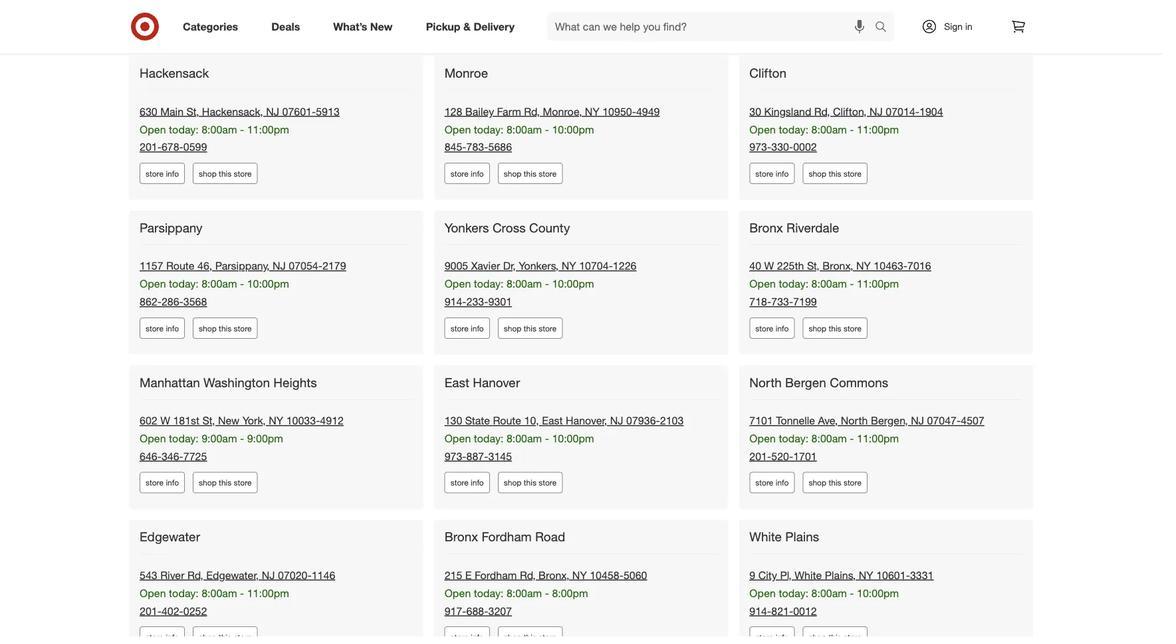 Task type: describe. For each thing, give the bounding box(es) containing it.
store down 30 kingsland rd, clifton, nj 07014-1904 open today: 8:00am - 11:00pm 973-330-0002
[[844, 169, 862, 179]]

store down 128 bailey farm rd, monroe, ny 10950-4949 open today: 8:00am - 10:00pm 845-783-5686
[[539, 169, 557, 179]]

pickup & delivery link
[[415, 12, 531, 41]]

clifton link
[[750, 65, 789, 81]]

heights
[[274, 375, 317, 390]]

clifton
[[750, 65, 787, 81]]

3207
[[488, 605, 512, 618]]

info for north bergen commons
[[776, 478, 789, 488]]

718-733-7199 link
[[750, 296, 817, 309]]

233-
[[467, 296, 488, 309]]

07936-
[[627, 415, 660, 428]]

7725
[[183, 450, 207, 463]]

0 horizontal spatial north
[[750, 375, 782, 390]]

parsippany,
[[215, 260, 270, 273]]

nj for parsippany
[[273, 260, 286, 273]]

What can we help you find? suggestions appear below search field
[[547, 12, 879, 41]]

973-887-3145 link
[[445, 450, 512, 463]]

this for east hanover
[[524, 478, 537, 488]]

ny for bronx fordham road
[[572, 569, 587, 582]]

east inside 130 state route 10, east hanover, nj 07936-2103 open today: 8:00am - 10:00pm 973-887-3145
[[542, 415, 563, 428]]

9 city pl, white plains, ny 10601-3331 link
[[750, 569, 934, 582]]

today: inside 630 main st, hackensack, nj 07601-5913 open today: 8:00am - 11:00pm 201-678-0599
[[169, 123, 199, 136]]

8:00am inside 130 state route 10, east hanover, nj 07936-2103 open today: 8:00am - 10:00pm 973-887-3145
[[507, 432, 542, 445]]

8:00am inside 9005 xavier dr, yonkers, ny 10704-1226 open today: 8:00am - 10:00pm 914-233-9301
[[507, 278, 542, 291]]

128 bailey farm rd, monroe, ny 10950-4949 link
[[445, 105, 660, 118]]

kingsland
[[764, 105, 812, 118]]

hackensack link
[[140, 65, 212, 81]]

07601-
[[282, 105, 316, 118]]

open inside 215 e fordham rd, bronx, ny 10458-5060 open today: 8:00am - 8:00pm 917-688-3207
[[445, 587, 471, 600]]

store down 520-
[[756, 478, 774, 488]]

201- for edgewater
[[140, 605, 162, 618]]

plains
[[786, 530, 820, 545]]

open inside 7101 tonnelle ave, north bergen, nj 07047-4507 open today: 8:00am - 11:00pm 201-520-1701
[[750, 432, 776, 445]]

cross
[[493, 220, 526, 235]]

store down 7101 tonnelle ave, north bergen, nj 07047-4507 open today: 8:00am - 11:00pm 201-520-1701
[[844, 478, 862, 488]]

nj for edgewater
[[262, 569, 275, 582]]

07054-
[[289, 260, 323, 273]]

10601-
[[877, 569, 910, 582]]

ny for monroe
[[585, 105, 600, 118]]

130
[[445, 415, 462, 428]]

862-286-3568 link
[[140, 296, 207, 309]]

monroe
[[445, 65, 488, 81]]

07014-
[[886, 105, 920, 118]]

store down 1157 route 46, parsippany, nj 07054-2179 open today: 8:00am - 10:00pm 862-286-3568
[[234, 323, 252, 333]]

1157 route 46, parsippany, nj 07054-2179 open today: 8:00am - 10:00pm 862-286-3568
[[140, 260, 346, 309]]

8:00pm
[[552, 587, 588, 600]]

3568
[[183, 296, 207, 309]]

10:00pm inside 130 state route 10, east hanover, nj 07936-2103 open today: 8:00am - 10:00pm 973-887-3145
[[552, 432, 594, 445]]

categories
[[183, 20, 238, 33]]

8:00am inside 7101 tonnelle ave, north bergen, nj 07047-4507 open today: 8:00am - 11:00pm 201-520-1701
[[812, 432, 847, 445]]

0599
[[183, 141, 207, 154]]

white plains
[[750, 530, 820, 545]]

e
[[465, 569, 472, 582]]

ny for white plains
[[859, 569, 874, 582]]

commons
[[830, 375, 889, 390]]

this for yonkers cross county
[[524, 323, 537, 333]]

ave,
[[818, 415, 838, 428]]

ny inside 9005 xavier dr, yonkers, ny 10704-1226 open today: 8:00am - 10:00pm 914-233-9301
[[562, 260, 576, 273]]

181st
[[173, 415, 200, 428]]

9:00am
[[202, 432, 237, 445]]

shop for clifton
[[809, 169, 827, 179]]

store info link for bronx riverdale
[[750, 318, 795, 339]]

rd, inside 30 kingsland rd, clifton, nj 07014-1904 open today: 8:00am - 11:00pm 973-330-0002
[[815, 105, 830, 118]]

shop for yonkers cross county
[[504, 323, 522, 333]]

7016
[[908, 260, 931, 273]]

manhattan washington heights
[[140, 375, 317, 390]]

today: inside 128 bailey farm rd, monroe, ny 10950-4949 open today: 8:00am - 10:00pm 845-783-5686
[[474, 123, 504, 136]]

9:00pm
[[247, 432, 283, 445]]

store down 678-
[[146, 169, 164, 179]]

store info link for east hanover
[[445, 472, 490, 494]]

- inside 128 bailey farm rd, monroe, ny 10950-4949 open today: 8:00am - 10:00pm 845-783-5686
[[545, 123, 549, 136]]

shop for hackensack
[[199, 169, 217, 179]]

today: inside 543 river rd, edgewater, nj 07020-1146 open today: 8:00am - 11:00pm 201-402-0252
[[169, 587, 199, 600]]

nj for hackensack
[[266, 105, 279, 118]]

open inside '40 w 225th st, bronx, ny 10463-7016 open today: 8:00am - 11:00pm 718-733-7199'
[[750, 278, 776, 291]]

11:00pm for edgewater
[[247, 587, 289, 600]]

rd, inside 128 bailey farm rd, monroe, ny 10950-4949 open today: 8:00am - 10:00pm 845-783-5686
[[524, 105, 540, 118]]

46,
[[198, 260, 212, 273]]

store down '845-'
[[451, 169, 469, 179]]

store down 330-
[[756, 169, 774, 179]]

678-
[[162, 141, 183, 154]]

- inside 130 state route 10, east hanover, nj 07936-2103 open today: 8:00am - 10:00pm 973-887-3145
[[545, 432, 549, 445]]

east hanover link
[[445, 375, 523, 391]]

130 state route 10, east hanover, nj 07936-2103 link
[[445, 415, 684, 428]]

store info link for north bergen commons
[[750, 472, 795, 494]]

w for manhattan
[[160, 415, 170, 428]]

7199
[[793, 296, 817, 309]]

40 w 225th st, bronx, ny 10463-7016 link
[[750, 260, 931, 273]]

what's new
[[333, 20, 393, 33]]

2103
[[660, 415, 684, 428]]

5913
[[316, 105, 340, 118]]

new inside 602 w 181st st, new york, ny 10033-4912 open today: 9:00am - 9:00pm 646-346-7725
[[218, 415, 240, 428]]

0252
[[183, 605, 207, 618]]

10033-
[[286, 415, 320, 428]]

543
[[140, 569, 157, 582]]

info for bronx riverdale
[[776, 323, 789, 333]]

4912
[[320, 415, 344, 428]]

shop this store button for monroe
[[498, 163, 563, 184]]

11:00pm for clifton
[[857, 123, 899, 136]]

10:00pm inside 1157 route 46, parsippany, nj 07054-2179 open today: 8:00am - 10:00pm 862-286-3568
[[247, 278, 289, 291]]

- inside 9005 xavier dr, yonkers, ny 10704-1226 open today: 8:00am - 10:00pm 914-233-9301
[[545, 278, 549, 291]]

info for parsippany
[[166, 323, 179, 333]]

parsippany link
[[140, 220, 205, 236]]

8:00am inside 630 main st, hackensack, nj 07601-5913 open today: 8:00am - 11:00pm 201-678-0599
[[202, 123, 237, 136]]

201-520-1701 link
[[750, 450, 817, 463]]

11:00pm inside 7101 tonnelle ave, north bergen, nj 07047-4507 open today: 8:00am - 11:00pm 201-520-1701
[[857, 432, 899, 445]]

info for hackensack
[[166, 169, 179, 179]]

11:00pm for hackensack
[[247, 123, 289, 136]]

30 kingsland rd, clifton, nj 07014-1904 link
[[750, 105, 943, 118]]

today: inside 9005 xavier dr, yonkers, ny 10704-1226 open today: 8:00am - 10:00pm 914-233-9301
[[474, 278, 504, 291]]

10:00pm inside 9005 xavier dr, yonkers, ny 10704-1226 open today: 8:00am - 10:00pm 914-233-9301
[[552, 278, 594, 291]]

shop this store for east hanover
[[504, 478, 557, 488]]

330-
[[772, 141, 793, 154]]

pl,
[[780, 569, 792, 582]]

yonkers
[[445, 220, 489, 235]]

info for monroe
[[471, 169, 484, 179]]

bronx fordham road link
[[445, 530, 568, 545]]

white inside 9 city pl, white plains, ny 10601-3331 open today: 8:00am - 10:00pm 914-821-0012
[[795, 569, 822, 582]]

973- inside 130 state route 10, east hanover, nj 07936-2103 open today: 8:00am - 10:00pm 973-887-3145
[[445, 450, 467, 463]]

rd, inside 215 e fordham rd, bronx, ny 10458-5060 open today: 8:00am - 8:00pm 917-688-3207
[[520, 569, 536, 582]]

shop this store button for bronx riverdale
[[803, 318, 868, 339]]

today: inside 215 e fordham rd, bronx, ny 10458-5060 open today: 8:00am - 8:00pm 917-688-3207
[[474, 587, 504, 600]]

1701
[[793, 450, 817, 463]]

open inside 9 city pl, white plains, ny 10601-3331 open today: 8:00am - 10:00pm 914-821-0012
[[750, 587, 776, 600]]

what's new link
[[322, 12, 409, 41]]

info for clifton
[[776, 169, 789, 179]]

nj inside 7101 tonnelle ave, north bergen, nj 07047-4507 open today: 8:00am - 11:00pm 201-520-1701
[[911, 415, 924, 428]]

store down 9005 xavier dr, yonkers, ny 10704-1226 open today: 8:00am - 10:00pm 914-233-9301
[[539, 323, 557, 333]]

10:00pm inside 128 bailey farm rd, monroe, ny 10950-4949 open today: 8:00am - 10:00pm 845-783-5686
[[552, 123, 594, 136]]

store down 233-
[[451, 323, 469, 333]]

tonnelle
[[776, 415, 815, 428]]

open inside 130 state route 10, east hanover, nj 07936-2103 open today: 8:00am - 10:00pm 973-887-3145
[[445, 432, 471, 445]]

845-783-5686 link
[[445, 141, 512, 154]]

10950-
[[603, 105, 636, 118]]

delivery
[[474, 20, 515, 33]]

646-
[[140, 450, 162, 463]]

shop for manhattan washington heights
[[199, 478, 217, 488]]

5060
[[624, 569, 647, 582]]

riverdale
[[787, 220, 840, 235]]

602 w 181st st, new york, ny 10033-4912 open today: 9:00am - 9:00pm 646-346-7725
[[140, 415, 344, 463]]

york,
[[242, 415, 266, 428]]

7101
[[750, 415, 773, 428]]

river
[[160, 569, 185, 582]]

store info for monroe
[[451, 169, 484, 179]]

info for yonkers cross county
[[471, 323, 484, 333]]

pickup
[[426, 20, 461, 33]]

this for hackensack
[[219, 169, 232, 179]]

open inside 543 river rd, edgewater, nj 07020-1146 open today: 8:00am - 11:00pm 201-402-0252
[[140, 587, 166, 600]]

914- inside 9005 xavier dr, yonkers, ny 10704-1226 open today: 8:00am - 10:00pm 914-233-9301
[[445, 296, 467, 309]]

- inside 7101 tonnelle ave, north bergen, nj 07047-4507 open today: 8:00am - 11:00pm 201-520-1701
[[850, 432, 854, 445]]

store info link for parsippany
[[140, 318, 185, 339]]

- inside 1157 route 46, parsippany, nj 07054-2179 open today: 8:00am - 10:00pm 862-286-3568
[[240, 278, 244, 291]]

- inside 215 e fordham rd, bronx, ny 10458-5060 open today: 8:00am - 8:00pm 917-688-3207
[[545, 587, 549, 600]]

st, for manhattan washington heights
[[203, 415, 215, 428]]

shop this store for clifton
[[809, 169, 862, 179]]

what's
[[333, 20, 367, 33]]

store info link for manhattan washington heights
[[140, 472, 185, 494]]

this for north bergen commons
[[829, 478, 842, 488]]

hackensack
[[140, 65, 209, 81]]

- inside '40 w 225th st, bronx, ny 10463-7016 open today: 8:00am - 11:00pm 718-733-7199'
[[850, 278, 854, 291]]

973-330-0002 link
[[750, 141, 817, 154]]

40 w 225th st, bronx, ny 10463-7016 open today: 8:00am - 11:00pm 718-733-7199
[[750, 260, 931, 309]]

store down 630 main st, hackensack, nj 07601-5913 open today: 8:00am - 11:00pm 201-678-0599
[[234, 169, 252, 179]]

bronx fordham road
[[445, 530, 565, 545]]

parsippany
[[140, 220, 203, 235]]

store down 718- at top right
[[756, 323, 774, 333]]

887-
[[467, 450, 488, 463]]

shop this store for monroe
[[504, 169, 557, 179]]



Task type: locate. For each thing, give the bounding box(es) containing it.
store info for manhattan washington heights
[[146, 478, 179, 488]]

- down 215 e fordham rd, bronx, ny 10458-5060 link
[[545, 587, 549, 600]]

this for bronx riverdale
[[829, 323, 842, 333]]

286-
[[162, 296, 183, 309]]

4949
[[636, 105, 660, 118]]

bronx, inside 215 e fordham rd, bronx, ny 10458-5060 open today: 8:00am - 8:00pm 917-688-3207
[[539, 569, 569, 582]]

open inside 128 bailey farm rd, monroe, ny 10950-4949 open today: 8:00am - 10:00pm 845-783-5686
[[445, 123, 471, 136]]

201- down 543 in the bottom of the page
[[140, 605, 162, 618]]

8:00am inside 30 kingsland rd, clifton, nj 07014-1904 open today: 8:00am - 11:00pm 973-330-0002
[[812, 123, 847, 136]]

ny for bronx riverdale
[[857, 260, 871, 273]]

open down "630"
[[140, 123, 166, 136]]

9301
[[488, 296, 512, 309]]

plains,
[[825, 569, 856, 582]]

store info for yonkers cross county
[[451, 323, 484, 333]]

8:00am down 40 w 225th st, bronx, ny 10463-7016 link
[[812, 278, 847, 291]]

ny left 10950-
[[585, 105, 600, 118]]

ny left 10704-
[[562, 260, 576, 273]]

11:00pm down 07020-
[[247, 587, 289, 600]]

shop this store down 0599
[[199, 169, 252, 179]]

8:00am down 215 e fordham rd, bronx, ny 10458-5060 link
[[507, 587, 542, 600]]

- down 9005 xavier dr, yonkers, ny 10704-1226 'link'
[[545, 278, 549, 291]]

info for east hanover
[[471, 478, 484, 488]]

215 e fordham rd, bronx, ny 10458-5060 link
[[445, 569, 647, 582]]

today: inside '40 w 225th st, bronx, ny 10463-7016 open today: 8:00am - 11:00pm 718-733-7199'
[[779, 278, 809, 291]]

- inside 9 city pl, white plains, ny 10601-3331 open today: 8:00am - 10:00pm 914-821-0012
[[850, 587, 854, 600]]

10:00pm down 130 state route 10, east hanover, nj 07936-2103 link
[[552, 432, 594, 445]]

fordham left road
[[482, 530, 532, 545]]

0 vertical spatial white
[[750, 530, 782, 545]]

2179
[[322, 260, 346, 273]]

201- inside 7101 tonnelle ave, north bergen, nj 07047-4507 open today: 8:00am - 11:00pm 201-520-1701
[[750, 450, 772, 463]]

route left 46,
[[166, 260, 195, 273]]

this for clifton
[[829, 169, 842, 179]]

1 vertical spatial new
[[218, 415, 240, 428]]

0 vertical spatial 201-
[[140, 141, 162, 154]]

shop for parsippany
[[199, 323, 217, 333]]

fordham inside 215 e fordham rd, bronx, ny 10458-5060 open today: 8:00am - 8:00pm 917-688-3207
[[475, 569, 517, 582]]

ny up 8:00pm
[[572, 569, 587, 582]]

this for monroe
[[524, 169, 537, 179]]

bronx up e
[[445, 530, 478, 545]]

201- inside 543 river rd, edgewater, nj 07020-1146 open today: 8:00am - 11:00pm 201-402-0252
[[140, 605, 162, 618]]

store down 862-
[[146, 323, 164, 333]]

store down the 887-
[[451, 478, 469, 488]]

shop for east hanover
[[504, 478, 522, 488]]

store info down 678-
[[146, 169, 179, 179]]

1 horizontal spatial bronx
[[750, 220, 783, 235]]

1 horizontal spatial white
[[795, 569, 822, 582]]

store info link for monroe
[[445, 163, 490, 184]]

1 horizontal spatial 973-
[[750, 141, 772, 154]]

201-402-0252 link
[[140, 605, 207, 618]]

road
[[535, 530, 565, 545]]

this down 7101 tonnelle ave, north bergen, nj 07047-4507 open today: 8:00am - 11:00pm 201-520-1701
[[829, 478, 842, 488]]

this for manhattan washington heights
[[219, 478, 232, 488]]

bailey
[[465, 105, 494, 118]]

1904
[[920, 105, 943, 118]]

30
[[750, 105, 762, 118]]

east right 10,
[[542, 415, 563, 428]]

east
[[445, 375, 469, 390], [542, 415, 563, 428]]

201- for hackensack
[[140, 141, 162, 154]]

ny up 9:00pm
[[269, 415, 283, 428]]

rd, left clifton,
[[815, 105, 830, 118]]

1 vertical spatial fordham
[[475, 569, 517, 582]]

10:00pm inside 9 city pl, white plains, ny 10601-3331 open today: 8:00am - 10:00pm 914-821-0012
[[857, 587, 899, 600]]

nj right clifton,
[[870, 105, 883, 118]]

1 vertical spatial 201-
[[750, 450, 772, 463]]

0 vertical spatial new
[[370, 20, 393, 33]]

0 horizontal spatial bronx
[[445, 530, 478, 545]]

402-
[[162, 605, 183, 618]]

today: inside 1157 route 46, parsippany, nj 07054-2179 open today: 8:00am - 10:00pm 862-286-3568
[[169, 278, 199, 291]]

bronx for bronx riverdale
[[750, 220, 783, 235]]

open inside 30 kingsland rd, clifton, nj 07014-1904 open today: 8:00am - 11:00pm 973-330-0002
[[750, 123, 776, 136]]

1 horizontal spatial east
[[542, 415, 563, 428]]

10704-
[[579, 260, 613, 273]]

w for bronx
[[764, 260, 774, 273]]

shop this store button for parsippany
[[193, 318, 258, 339]]

search button
[[869, 12, 901, 44]]

shop this store button down 0599
[[193, 163, 258, 184]]

2 vertical spatial st,
[[203, 415, 215, 428]]

201-
[[140, 141, 162, 154], [750, 450, 772, 463], [140, 605, 162, 618]]

0 horizontal spatial new
[[218, 415, 240, 428]]

11:00pm inside 630 main st, hackensack, nj 07601-5913 open today: 8:00am - 11:00pm 201-678-0599
[[247, 123, 289, 136]]

nj inside 543 river rd, edgewater, nj 07020-1146 open today: 8:00am - 11:00pm 201-402-0252
[[262, 569, 275, 582]]

shop this store button for hackensack
[[193, 163, 258, 184]]

0 horizontal spatial east
[[445, 375, 469, 390]]

733-
[[772, 296, 793, 309]]

8:00am inside 9 city pl, white plains, ny 10601-3331 open today: 8:00am - 10:00pm 914-821-0012
[[812, 587, 847, 600]]

bronx riverdale link
[[750, 220, 842, 236]]

store info down 286-
[[146, 323, 179, 333]]

store info down 346-
[[146, 478, 179, 488]]

today: inside 602 w 181st st, new york, ny 10033-4912 open today: 9:00am - 9:00pm 646-346-7725
[[169, 432, 199, 445]]

advertisement region
[[129, 0, 1033, 31]]

0 vertical spatial 914-
[[445, 296, 467, 309]]

0 vertical spatial w
[[764, 260, 774, 273]]

city
[[759, 569, 777, 582]]

shop
[[199, 169, 217, 179], [504, 169, 522, 179], [809, 169, 827, 179], [199, 323, 217, 333], [504, 323, 522, 333], [809, 323, 827, 333], [199, 478, 217, 488], [504, 478, 522, 488], [809, 478, 827, 488]]

route left 10,
[[493, 415, 521, 428]]

today: down tonnelle
[[779, 432, 809, 445]]

open inside 9005 xavier dr, yonkers, ny 10704-1226 open today: 8:00am - 10:00pm 914-233-9301
[[445, 278, 471, 291]]

4507
[[961, 415, 985, 428]]

1 horizontal spatial st,
[[203, 415, 215, 428]]

bergen,
[[871, 415, 908, 428]]

10463-
[[874, 260, 908, 273]]

346-
[[162, 450, 183, 463]]

shop this store button for north bergen commons
[[803, 472, 868, 494]]

north inside 7101 tonnelle ave, north bergen, nj 07047-4507 open today: 8:00am - 11:00pm 201-520-1701
[[841, 415, 868, 428]]

1 horizontal spatial w
[[764, 260, 774, 273]]

today: up "862-286-3568" link
[[169, 278, 199, 291]]

store info down 783-
[[451, 169, 484, 179]]

shop this store button down 0002
[[803, 163, 868, 184]]

open down 130 on the bottom of page
[[445, 432, 471, 445]]

st, inside '40 w 225th st, bronx, ny 10463-7016 open today: 8:00am - 11:00pm 718-733-7199'
[[807, 260, 820, 273]]

0 horizontal spatial st,
[[187, 105, 199, 118]]

1 vertical spatial w
[[160, 415, 170, 428]]

1 horizontal spatial route
[[493, 415, 521, 428]]

718-
[[750, 296, 772, 309]]

info down 346-
[[166, 478, 179, 488]]

- down 630 main st, hackensack, nj 07601-5913 link on the top left
[[240, 123, 244, 136]]

1 vertical spatial 973-
[[445, 450, 467, 463]]

store info for clifton
[[756, 169, 789, 179]]

store down 646-
[[146, 478, 164, 488]]

search
[[869, 21, 901, 34]]

open down 543 in the bottom of the page
[[140, 587, 166, 600]]

shop for monroe
[[504, 169, 522, 179]]

route inside 130 state route 10, east hanover, nj 07936-2103 open today: 8:00am - 10:00pm 973-887-3145
[[493, 415, 521, 428]]

3145
[[488, 450, 512, 463]]

9005 xavier dr, yonkers, ny 10704-1226 link
[[445, 260, 637, 273]]

1226
[[613, 260, 637, 273]]

- down parsippany,
[[240, 278, 244, 291]]

shop for north bergen commons
[[809, 478, 827, 488]]

shop this store for yonkers cross county
[[504, 323, 557, 333]]

nj inside 630 main st, hackensack, nj 07601-5913 open today: 8:00am - 11:00pm 201-678-0599
[[266, 105, 279, 118]]

0 vertical spatial 973-
[[750, 141, 772, 154]]

pickup & delivery
[[426, 20, 515, 33]]

shop this store button down 9301
[[498, 318, 563, 339]]

bronx, for bronx riverdale
[[823, 260, 854, 273]]

10:00pm down 1157 route 46, parsippany, nj 07054-2179 'link'
[[247, 278, 289, 291]]

shop this store button down 3145
[[498, 472, 563, 494]]

0 vertical spatial east
[[445, 375, 469, 390]]

973- inside 30 kingsland rd, clifton, nj 07014-1904 open today: 8:00am - 11:00pm 973-330-0002
[[750, 141, 772, 154]]

8:00am inside 128 bailey farm rd, monroe, ny 10950-4949 open today: 8:00am - 10:00pm 845-783-5686
[[507, 123, 542, 136]]

info for manhattan washington heights
[[166, 478, 179, 488]]

dr,
[[503, 260, 516, 273]]

main
[[160, 105, 184, 118]]

1 vertical spatial bronx
[[445, 530, 478, 545]]

8:00am down plains,
[[812, 587, 847, 600]]

in
[[966, 21, 973, 32]]

info down 783-
[[471, 169, 484, 179]]

st, inside 602 w 181st st, new york, ny 10033-4912 open today: 9:00am - 9:00pm 646-346-7725
[[203, 415, 215, 428]]

store down '40 w 225th st, bronx, ny 10463-7016 open today: 8:00am - 11:00pm 718-733-7199'
[[844, 323, 862, 333]]

bronx riverdale
[[750, 220, 840, 235]]

973-
[[750, 141, 772, 154], [445, 450, 467, 463]]

1 horizontal spatial north
[[841, 415, 868, 428]]

821-
[[772, 605, 793, 618]]

- down 40 w 225th st, bronx, ny 10463-7016 link
[[850, 278, 854, 291]]

1 horizontal spatial bronx,
[[823, 260, 854, 273]]

store info for bronx riverdale
[[756, 323, 789, 333]]

9
[[750, 569, 756, 582]]

rd, right river in the bottom left of the page
[[188, 569, 203, 582]]

11:00pm inside 543 river rd, edgewater, nj 07020-1146 open today: 8:00am - 11:00pm 201-402-0252
[[247, 587, 289, 600]]

nj inside 30 kingsland rd, clifton, nj 07014-1904 open today: 8:00am - 11:00pm 973-330-0002
[[870, 105, 883, 118]]

8:00am inside 543 river rd, edgewater, nj 07020-1146 open today: 8:00am - 11:00pm 201-402-0252
[[202, 587, 237, 600]]

bronx for bronx fordham road
[[445, 530, 478, 545]]

nj for clifton
[[870, 105, 883, 118]]

8:00am down "ave,"
[[812, 432, 847, 445]]

10458-
[[590, 569, 624, 582]]

washington
[[204, 375, 270, 390]]

0 horizontal spatial white
[[750, 530, 782, 545]]

this down 128 bailey farm rd, monroe, ny 10950-4949 open today: 8:00am - 10:00pm 845-783-5686
[[524, 169, 537, 179]]

manhattan
[[140, 375, 200, 390]]

11:00pm down 10463-
[[857, 278, 899, 291]]

0 horizontal spatial 914-
[[445, 296, 467, 309]]

this down '40 w 225th st, bronx, ny 10463-7016 open today: 8:00am - 11:00pm 718-733-7199'
[[829, 323, 842, 333]]

shop this store for manhattan washington heights
[[199, 478, 252, 488]]

store info link for hackensack
[[140, 163, 185, 184]]

store info link for yonkers cross county
[[445, 318, 490, 339]]

ny inside 128 bailey farm rd, monroe, ny 10950-4949 open today: 8:00am - 10:00pm 845-783-5686
[[585, 105, 600, 118]]

8:00am down the 30 kingsland rd, clifton, nj 07014-1904 link on the top of the page
[[812, 123, 847, 136]]

open up '845-'
[[445, 123, 471, 136]]

clifton,
[[833, 105, 867, 118]]

st, up 9:00am
[[203, 415, 215, 428]]

1 vertical spatial route
[[493, 415, 521, 428]]

new right what's
[[370, 20, 393, 33]]

917-688-3207 link
[[445, 605, 512, 618]]

8:00am inside '40 w 225th st, bronx, ny 10463-7016 open today: 8:00am - 11:00pm 718-733-7199'
[[812, 278, 847, 291]]

630 main st, hackensack, nj 07601-5913 link
[[140, 105, 340, 118]]

open inside 1157 route 46, parsippany, nj 07054-2179 open today: 8:00am - 10:00pm 862-286-3568
[[140, 278, 166, 291]]

open up 917-
[[445, 587, 471, 600]]

8:00am inside 1157 route 46, parsippany, nj 07054-2179 open today: 8:00am - 10:00pm 862-286-3568
[[202, 278, 237, 291]]

1 horizontal spatial 914-
[[750, 605, 772, 618]]

10:00pm down 10704-
[[552, 278, 594, 291]]

- inside 602 w 181st st, new york, ny 10033-4912 open today: 9:00am - 9:00pm 646-346-7725
[[240, 432, 244, 445]]

- down the 9 city pl, white plains, ny 10601-3331 link
[[850, 587, 854, 600]]

edgewater
[[140, 530, 200, 545]]

917-
[[445, 605, 467, 618]]

128
[[445, 105, 462, 118]]

0012
[[793, 605, 817, 618]]

rd,
[[524, 105, 540, 118], [815, 105, 830, 118], [188, 569, 203, 582], [520, 569, 536, 582]]

11:00pm inside 30 kingsland rd, clifton, nj 07014-1904 open today: 8:00am - 11:00pm 973-330-0002
[[857, 123, 899, 136]]

store info link for clifton
[[750, 163, 795, 184]]

shop this store down 5686
[[504, 169, 557, 179]]

7101 tonnelle ave, north bergen, nj 07047-4507 open today: 8:00am - 11:00pm 201-520-1701
[[750, 415, 985, 463]]

shop this store for hackensack
[[199, 169, 252, 179]]

11:00pm inside '40 w 225th st, bronx, ny 10463-7016 open today: 8:00am - 11:00pm 718-733-7199'
[[857, 278, 899, 291]]

nj inside 1157 route 46, parsippany, nj 07054-2179 open today: 8:00am - 10:00pm 862-286-3568
[[273, 260, 286, 273]]

north up 7101
[[750, 375, 782, 390]]

today: down bailey
[[474, 123, 504, 136]]

1 vertical spatial bronx,
[[539, 569, 569, 582]]

today: inside 9 city pl, white plains, ny 10601-3331 open today: 8:00am - 10:00pm 914-821-0012
[[779, 587, 809, 600]]

st, right the main
[[187, 105, 199, 118]]

0 horizontal spatial 973-
[[445, 450, 467, 463]]

white right "pl,"
[[795, 569, 822, 582]]

this down 30 kingsland rd, clifton, nj 07014-1904 open today: 8:00am - 11:00pm 973-330-0002
[[829, 169, 842, 179]]

xavier
[[471, 260, 500, 273]]

602
[[140, 415, 157, 428]]

sign
[[944, 21, 963, 32]]

ny inside 9 city pl, white plains, ny 10601-3331 open today: 8:00am - 10:00pm 914-821-0012
[[859, 569, 874, 582]]

st, for bronx riverdale
[[807, 260, 820, 273]]

914- inside 9 city pl, white plains, ny 10601-3331 open today: 8:00am - 10:00pm 914-821-0012
[[750, 605, 772, 618]]

store info link
[[140, 163, 185, 184], [445, 163, 490, 184], [750, 163, 795, 184], [140, 318, 185, 339], [445, 318, 490, 339], [750, 318, 795, 339], [140, 472, 185, 494], [445, 472, 490, 494], [750, 472, 795, 494]]

st, inside 630 main st, hackensack, nj 07601-5913 open today: 8:00am - 11:00pm 201-678-0599
[[187, 105, 199, 118]]

0 vertical spatial route
[[166, 260, 195, 273]]

shop this store button for clifton
[[803, 163, 868, 184]]

- inside 630 main st, hackensack, nj 07601-5913 open today: 8:00am - 11:00pm 201-678-0599
[[240, 123, 244, 136]]

shop this store button down 7199
[[803, 318, 868, 339]]

shop this store button for yonkers cross county
[[498, 318, 563, 339]]

0 vertical spatial bronx
[[750, 220, 783, 235]]

today: up 201-402-0252 link
[[169, 587, 199, 600]]

bronx, for bronx fordham road
[[539, 569, 569, 582]]

store info for east hanover
[[451, 478, 484, 488]]

open inside 630 main st, hackensack, nj 07601-5913 open today: 8:00am - 11:00pm 201-678-0599
[[140, 123, 166, 136]]

201- inside 630 main st, hackensack, nj 07601-5913 open today: 8:00am - 11:00pm 201-678-0599
[[140, 141, 162, 154]]

shop this store for bronx riverdale
[[809, 323, 862, 333]]

1157 route 46, parsippany, nj 07054-2179 link
[[140, 260, 346, 273]]

0 horizontal spatial bronx,
[[539, 569, 569, 582]]

today: inside 7101 tonnelle ave, north bergen, nj 07047-4507 open today: 8:00am - 11:00pm 201-520-1701
[[779, 432, 809, 445]]

1 vertical spatial east
[[542, 415, 563, 428]]

shop this store button for manhattan washington heights
[[193, 472, 258, 494]]

bronx up "40"
[[750, 220, 783, 235]]

bronx inside "link"
[[750, 220, 783, 235]]

2 horizontal spatial st,
[[807, 260, 820, 273]]

today: down 181st
[[169, 432, 199, 445]]

today: down 225th
[[779, 278, 809, 291]]

w inside 602 w 181st st, new york, ny 10033-4912 open today: 9:00am - 9:00pm 646-346-7725
[[160, 415, 170, 428]]

ny inside 602 w 181st st, new york, ny 10033-4912 open today: 9:00am - 9:00pm 646-346-7725
[[269, 415, 283, 428]]

store info down 520-
[[756, 478, 789, 488]]

0 vertical spatial bronx,
[[823, 260, 854, 273]]

ny inside '40 w 225th st, bronx, ny 10463-7016 open today: 8:00am - 11:00pm 718-733-7199'
[[857, 260, 871, 273]]

215 e fordham rd, bronx, ny 10458-5060 open today: 8:00am - 8:00pm 917-688-3207
[[445, 569, 647, 618]]

1146
[[312, 569, 335, 582]]

0 vertical spatial fordham
[[482, 530, 532, 545]]

543 river rd, edgewater, nj 07020-1146 open today: 8:00am - 11:00pm 201-402-0252
[[140, 569, 335, 618]]

8:00am down hackensack,
[[202, 123, 237, 136]]

store info for hackensack
[[146, 169, 179, 179]]

nj left 07601-
[[266, 105, 279, 118]]

862-
[[140, 296, 162, 309]]

bronx, inside '40 w 225th st, bronx, ny 10463-7016 open today: 8:00am - 11:00pm 718-733-7199'
[[823, 260, 854, 273]]

today: inside 130 state route 10, east hanover, nj 07936-2103 open today: 8:00am - 10:00pm 973-887-3145
[[474, 432, 504, 445]]

route inside 1157 route 46, parsippany, nj 07054-2179 open today: 8:00am - 10:00pm 862-286-3568
[[166, 260, 195, 273]]

shop for bronx riverdale
[[809, 323, 827, 333]]

40
[[750, 260, 762, 273]]

ny inside 215 e fordham rd, bronx, ny 10458-5060 open today: 8:00am - 8:00pm 917-688-3207
[[572, 569, 587, 582]]

this for parsippany
[[219, 323, 232, 333]]

914- down city
[[750, 605, 772, 618]]

store info down the 887-
[[451, 478, 484, 488]]

10:00pm down monroe,
[[552, 123, 594, 136]]

0 vertical spatial st,
[[187, 105, 199, 118]]

bronx, up 8:00pm
[[539, 569, 569, 582]]

602 w 181st st, new york, ny 10033-4912 link
[[140, 415, 344, 428]]

today: down the xavier at left top
[[474, 278, 504, 291]]

2 vertical spatial 201-
[[140, 605, 162, 618]]

store info for north bergen commons
[[756, 478, 789, 488]]

yonkers cross county link
[[445, 220, 573, 236]]

1 horizontal spatial new
[[370, 20, 393, 33]]

1 vertical spatial st,
[[807, 260, 820, 273]]

07020-
[[278, 569, 312, 582]]

shop down 0002
[[809, 169, 827, 179]]

- down clifton,
[[850, 123, 854, 136]]

8:00am down 'farm'
[[507, 123, 542, 136]]

1 vertical spatial north
[[841, 415, 868, 428]]

shop this store button for east hanover
[[498, 472, 563, 494]]

this down 630 main st, hackensack, nj 07601-5913 open today: 8:00am - 11:00pm 201-678-0599
[[219, 169, 232, 179]]

info down the 887-
[[471, 478, 484, 488]]

shop this store for parsippany
[[199, 323, 252, 333]]

manhattan washington heights link
[[140, 375, 320, 391]]

store info for parsippany
[[146, 323, 179, 333]]

sign in
[[944, 21, 973, 32]]

shop down the 7725
[[199, 478, 217, 488]]

0 vertical spatial north
[[750, 375, 782, 390]]

store info
[[146, 169, 179, 179], [451, 169, 484, 179], [756, 169, 789, 179], [146, 323, 179, 333], [451, 323, 484, 333], [756, 323, 789, 333], [146, 478, 179, 488], [451, 478, 484, 488], [756, 478, 789, 488]]

0 horizontal spatial w
[[160, 415, 170, 428]]

688-
[[467, 605, 488, 618]]

nj inside 130 state route 10, east hanover, nj 07936-2103 open today: 8:00am - 10:00pm 973-887-3145
[[610, 415, 624, 428]]

646-346-7725 link
[[140, 450, 207, 463]]

- down 543 river rd, edgewater, nj 07020-1146 link
[[240, 587, 244, 600]]

30 kingsland rd, clifton, nj 07014-1904 open today: 8:00am - 11:00pm 973-330-0002
[[750, 105, 943, 154]]

st, right 225th
[[807, 260, 820, 273]]

9 city pl, white plains, ny 10601-3331 open today: 8:00am - 10:00pm 914-821-0012
[[750, 569, 934, 618]]

shop this store for north bergen commons
[[809, 478, 862, 488]]

store down 602 w 181st st, new york, ny 10033-4912 open today: 9:00am - 9:00pm 646-346-7725
[[234, 478, 252, 488]]

east up 130 on the bottom of page
[[445, 375, 469, 390]]

11:00pm
[[247, 123, 289, 136], [857, 123, 899, 136], [857, 278, 899, 291], [857, 432, 899, 445], [247, 587, 289, 600]]

today: inside 30 kingsland rd, clifton, nj 07014-1904 open today: 8:00am - 11:00pm 973-330-0002
[[779, 123, 809, 136]]

1 vertical spatial 914-
[[750, 605, 772, 618]]

1 vertical spatial white
[[795, 569, 822, 582]]

categories link
[[172, 12, 255, 41]]

shop this store down 9301
[[504, 323, 557, 333]]

0 horizontal spatial route
[[166, 260, 195, 273]]

rd, inside 543 river rd, edgewater, nj 07020-1146 open today: 8:00am - 11:00pm 201-402-0252
[[188, 569, 203, 582]]

info down 733-
[[776, 323, 789, 333]]

shop this store down 0002
[[809, 169, 862, 179]]

open down 30
[[750, 123, 776, 136]]

9005 xavier dr, yonkers, ny 10704-1226 open today: 8:00am - 10:00pm 914-233-9301
[[445, 260, 637, 309]]

store down 130 state route 10, east hanover, nj 07936-2103 open today: 8:00am - 10:00pm 973-887-3145
[[539, 478, 557, 488]]

monroe link
[[445, 65, 491, 81]]

shop this store button down 3568
[[193, 318, 258, 339]]

10:00pm down "10601-"
[[857, 587, 899, 600]]

w inside '40 w 225th st, bronx, ny 10463-7016 open today: 8:00am - 11:00pm 718-733-7199'
[[764, 260, 774, 273]]

hanover
[[473, 375, 520, 390]]

open inside 602 w 181st st, new york, ny 10033-4912 open today: 9:00am - 9:00pm 646-346-7725
[[140, 432, 166, 445]]

8:00am inside 215 e fordham rd, bronx, ny 10458-5060 open today: 8:00am - 8:00pm 917-688-3207
[[507, 587, 542, 600]]

info down 233-
[[471, 323, 484, 333]]

8:00am down edgewater,
[[202, 587, 237, 600]]

nj left 07020-
[[262, 569, 275, 582]]

sponsored
[[994, 32, 1033, 42]]

3331
[[910, 569, 934, 582]]

yonkers,
[[519, 260, 559, 273]]

shop down 5686
[[504, 169, 522, 179]]

- inside 30 kingsland rd, clifton, nj 07014-1904 open today: 8:00am - 11:00pm 973-330-0002
[[850, 123, 854, 136]]

edgewater link
[[140, 530, 203, 545]]

- inside 543 river rd, edgewater, nj 07020-1146 open today: 8:00am - 11:00pm 201-402-0252
[[240, 587, 244, 600]]



Task type: vqa. For each thing, say whether or not it's contained in the screenshot.
Baby
no



